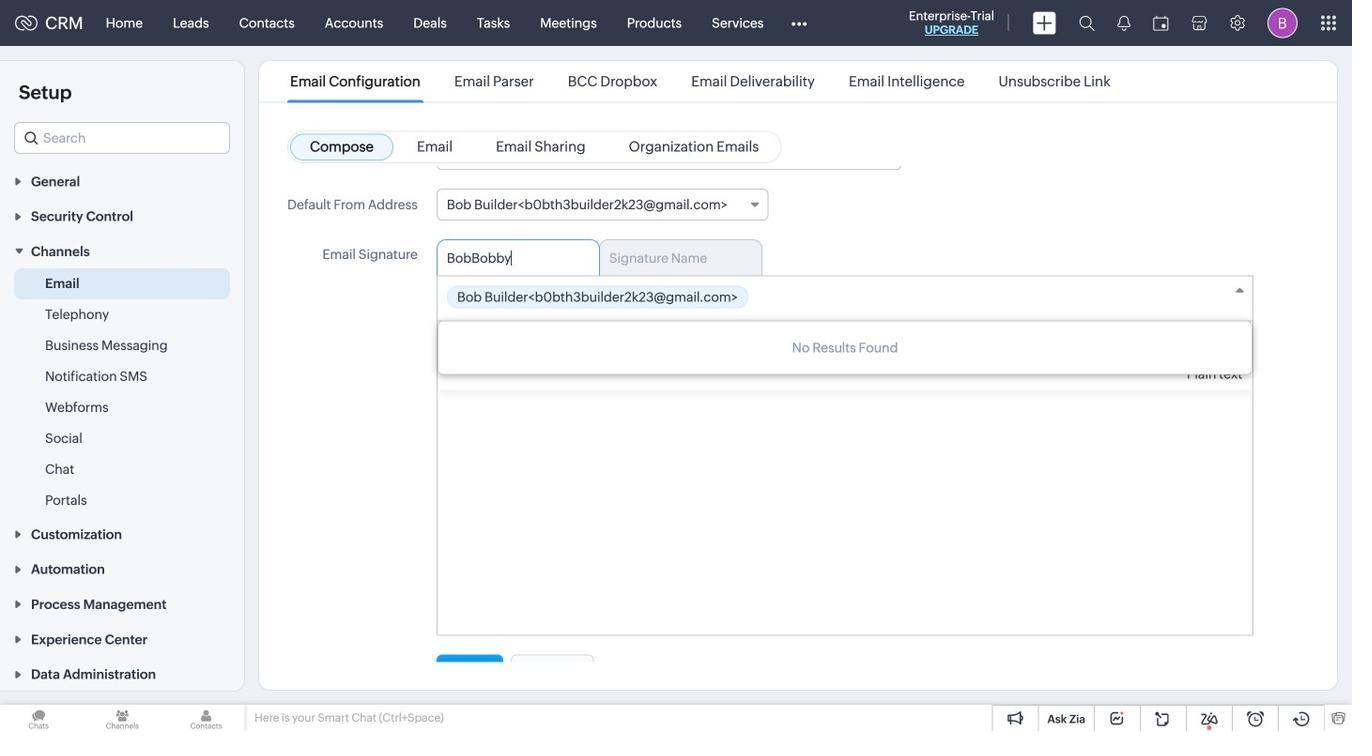 Task type: locate. For each thing, give the bounding box(es) containing it.
search image
[[1079, 15, 1095, 31]]

2 signature name text field from the left
[[610, 251, 738, 266]]

None field
[[14, 122, 230, 154], [437, 189, 769, 221], [438, 277, 1253, 322], [437, 189, 769, 221], [438, 277, 1253, 322]]

Signature Name text field
[[447, 251, 576, 266], [610, 251, 738, 266]]

region
[[0, 269, 244, 517]]

horizontal line image
[[1010, 344, 1022, 346]]

list
[[273, 61, 1128, 102]]

create menu image
[[1033, 12, 1057, 34]]

signature name text field up underline icon
[[447, 251, 576, 266]]

search element
[[1068, 0, 1106, 46]]

chats image
[[0, 705, 77, 732]]

signature name text field up font size icon
[[610, 251, 738, 266]]

1 signature name text field from the left
[[447, 251, 576, 266]]

0 horizontal spatial signature name text field
[[447, 251, 576, 266]]

1 horizontal spatial signature name text field
[[610, 251, 738, 266]]

tab list
[[437, 240, 1254, 276]]

profile element
[[1257, 0, 1309, 46]]

underline image
[[506, 340, 515, 351]]

script image
[[838, 340, 851, 351]]

insert image image
[[1088, 339, 1103, 352]]

Search text field
[[15, 123, 229, 153]]



Task type: describe. For each thing, give the bounding box(es) containing it.
signals element
[[1106, 0, 1142, 46]]

profile image
[[1268, 8, 1298, 38]]

logo image
[[15, 15, 38, 31]]

none field search
[[14, 122, 230, 154]]

contacts image
[[168, 705, 245, 732]]

indent image
[[792, 340, 803, 351]]

strike through image
[[534, 339, 547, 351]]

insert html image
[[1045, 340, 1066, 351]]

insert table image
[[975, 339, 988, 352]]

create menu element
[[1022, 0, 1068, 46]]

blockquote image
[[1126, 341, 1139, 350]]

Other Modules field
[[779, 8, 819, 38]]

channels image
[[84, 705, 161, 732]]

signals image
[[1118, 15, 1131, 31]]

italic image
[[476, 340, 486, 351]]

font size image
[[637, 343, 643, 347]]

calendar image
[[1153, 15, 1169, 31]]



Task type: vqa. For each thing, say whether or not it's contained in the screenshot.
Insert Table icon at the right
yes



